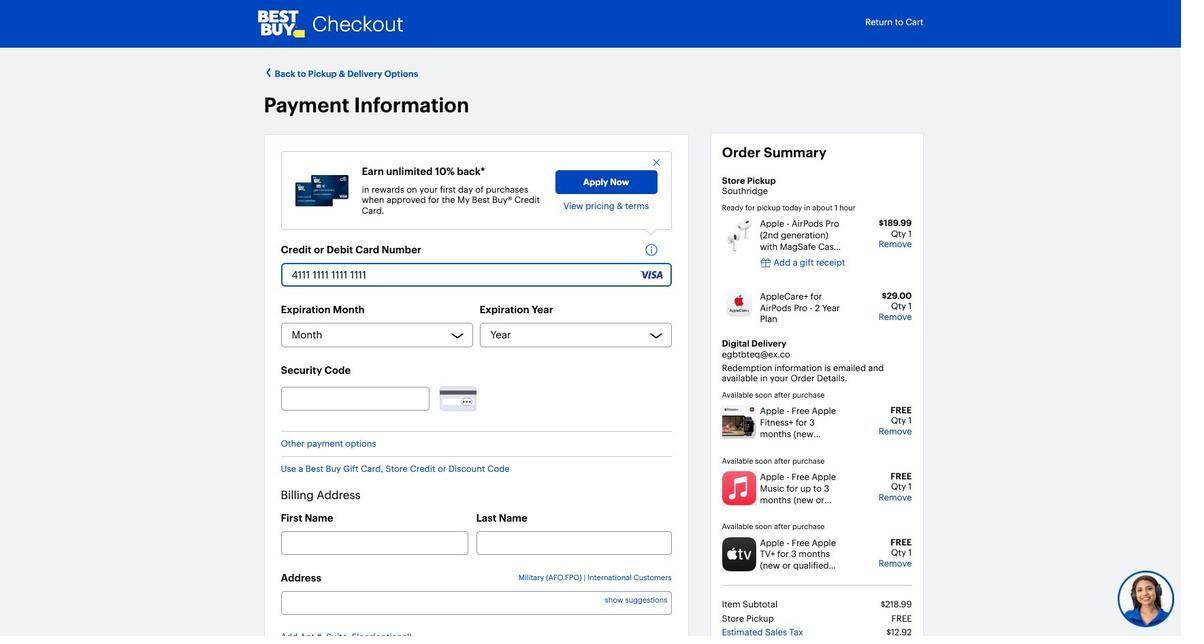 Task type: locate. For each thing, give the bounding box(es) containing it.
None text field
[[281, 263, 672, 287], [281, 387, 429, 411], [281, 263, 672, 287], [281, 387, 429, 411]]

cvv image
[[440, 384, 476, 414]]

information image
[[645, 243, 665, 257]]

the security code is the 3 digit cvc code found on the back of the card image
[[440, 384, 476, 414]]

None text field
[[281, 531, 469, 555], [476, 531, 672, 555], [281, 531, 469, 555], [476, 531, 672, 555]]

my best buy credit card image
[[295, 175, 348, 206]]

None field
[[281, 591, 672, 615]]



Task type: describe. For each thing, give the bounding box(es) containing it.
close image
[[651, 157, 662, 167]]

best buy help human beacon image
[[1117, 570, 1175, 628]]



Task type: vqa. For each thing, say whether or not it's contained in the screenshot.
Apple - Pre-Owned iPhone 14 Pro Max 5G 128GB (Unlocked) - Silver "image"
no



